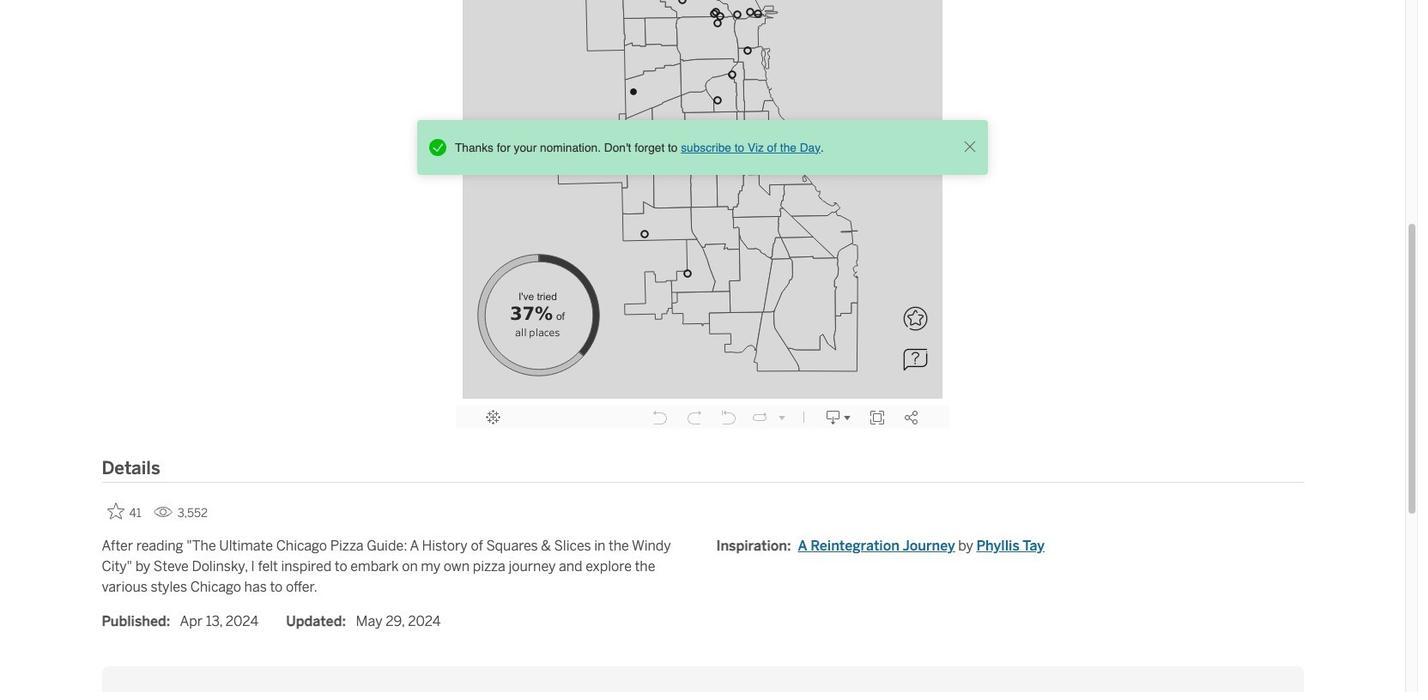 Task type: locate. For each thing, give the bounding box(es) containing it.
add favorite image
[[107, 503, 124, 520]]

alert
[[424, 134, 959, 162]]

list item
[[798, 536, 1045, 557]]



Task type: vqa. For each thing, say whether or not it's contained in the screenshot.
1st Workbook Thumbnail from the left
no



Task type: describe. For each thing, give the bounding box(es) containing it.
Add Favorite button
[[102, 498, 147, 526]]



